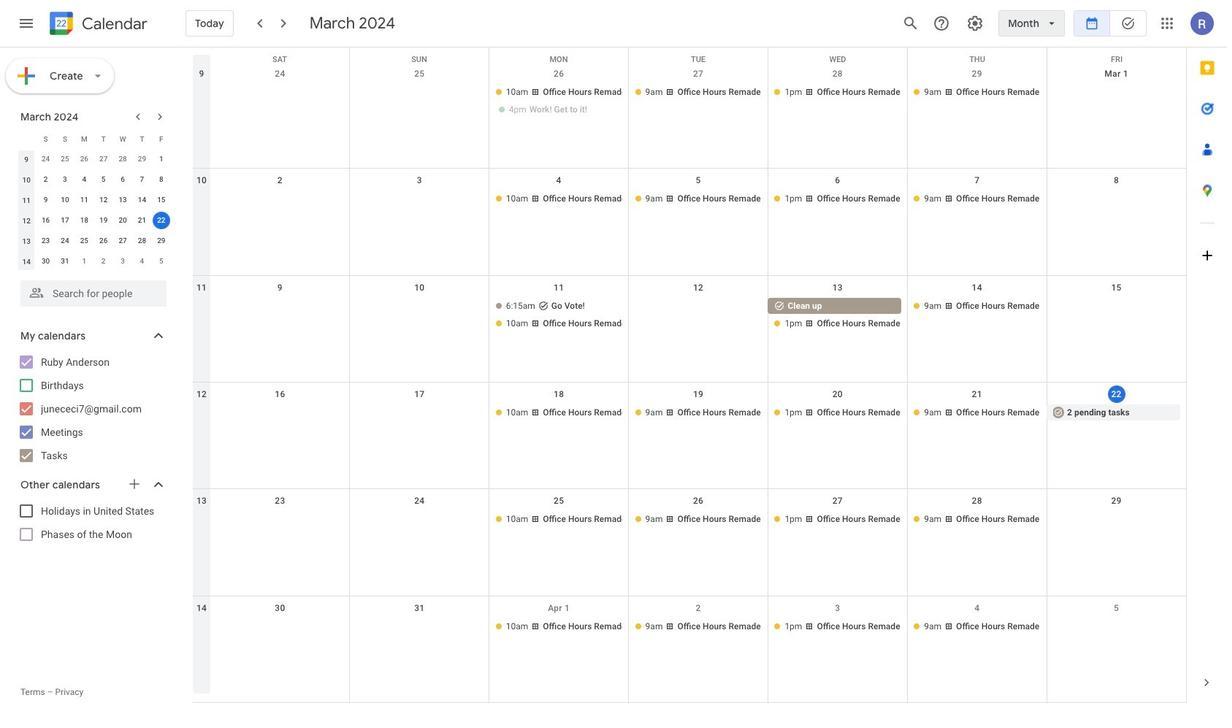 Task type: locate. For each thing, give the bounding box(es) containing it.
column header
[[17, 129, 36, 149]]

None search field
[[0, 275, 181, 307]]

april 1 element
[[76, 253, 93, 270]]

2 element
[[37, 171, 54, 189]]

tab list
[[1188, 48, 1228, 663]]

row group
[[17, 149, 171, 272]]

grid
[[193, 48, 1187, 704]]

april 2 element
[[95, 253, 112, 270]]

heading
[[79, 15, 148, 33]]

february 25 element
[[56, 151, 74, 168]]

14 element
[[133, 191, 151, 209]]

30 element
[[37, 253, 54, 270]]

3 element
[[56, 171, 74, 189]]

10 element
[[56, 191, 74, 209]]

29 element
[[153, 232, 170, 250]]

22, today element
[[153, 212, 170, 229]]

28 element
[[133, 232, 151, 250]]

19 element
[[95, 212, 112, 229]]

cell
[[210, 84, 350, 119], [350, 84, 489, 119], [489, 84, 629, 119], [1047, 84, 1187, 119], [210, 191, 350, 209], [350, 191, 489, 209], [1047, 191, 1187, 209], [152, 210, 171, 231], [210, 298, 350, 333], [350, 298, 489, 333], [489, 298, 629, 333], [629, 298, 768, 333], [768, 298, 908, 333], [1047, 298, 1187, 333], [210, 405, 350, 422], [350, 405, 489, 422], [210, 512, 350, 529], [350, 512, 489, 529], [1047, 512, 1187, 529], [210, 619, 350, 636], [350, 619, 489, 636], [1047, 619, 1187, 636]]

21 element
[[133, 212, 151, 229]]

april 5 element
[[153, 253, 170, 270]]

february 26 element
[[76, 151, 93, 168]]

26 element
[[95, 232, 112, 250]]

february 28 element
[[114, 151, 132, 168]]

heading inside calendar 'element'
[[79, 15, 148, 33]]

row
[[193, 48, 1187, 69], [193, 62, 1187, 169], [17, 129, 171, 149], [17, 149, 171, 170], [193, 169, 1187, 276], [17, 170, 171, 190], [17, 190, 171, 210], [17, 210, 171, 231], [17, 231, 171, 251], [17, 251, 171, 272], [193, 276, 1187, 383], [193, 383, 1187, 490], [193, 490, 1187, 597], [193, 597, 1187, 704]]

6 element
[[114, 171, 132, 189]]

5 element
[[95, 171, 112, 189]]



Task type: vqa. For each thing, say whether or not it's contained in the screenshot.
April 2024 Grid
no



Task type: describe. For each thing, give the bounding box(es) containing it.
20 element
[[114, 212, 132, 229]]

cell inside march 2024 grid
[[152, 210, 171, 231]]

13 element
[[114, 191, 132, 209]]

april 4 element
[[133, 253, 151, 270]]

9 element
[[37, 191, 54, 209]]

my calendars list
[[3, 351, 181, 468]]

february 24 element
[[37, 151, 54, 168]]

31 element
[[56, 253, 74, 270]]

february 27 element
[[95, 151, 112, 168]]

8 element
[[153, 171, 170, 189]]

Search for people text field
[[29, 281, 158, 307]]

main drawer image
[[18, 15, 35, 32]]

february 29 element
[[133, 151, 151, 168]]

15 element
[[153, 191, 170, 209]]

4 element
[[76, 171, 93, 189]]

row group inside march 2024 grid
[[17, 149, 171, 272]]

add other calendars image
[[127, 477, 142, 492]]

27 element
[[114, 232, 132, 250]]

7 element
[[133, 171, 151, 189]]

march 2024 grid
[[14, 129, 171, 272]]

1 element
[[153, 151, 170, 168]]

settings menu image
[[967, 15, 985, 32]]

23 element
[[37, 232, 54, 250]]

25 element
[[76, 232, 93, 250]]

12 element
[[95, 191, 112, 209]]

other calendars list
[[3, 500, 181, 547]]

april 3 element
[[114, 253, 132, 270]]

18 element
[[76, 212, 93, 229]]

11 element
[[76, 191, 93, 209]]

17 element
[[56, 212, 74, 229]]

calendar element
[[47, 9, 148, 41]]

16 element
[[37, 212, 54, 229]]

24 element
[[56, 232, 74, 250]]

column header inside march 2024 grid
[[17, 129, 36, 149]]



